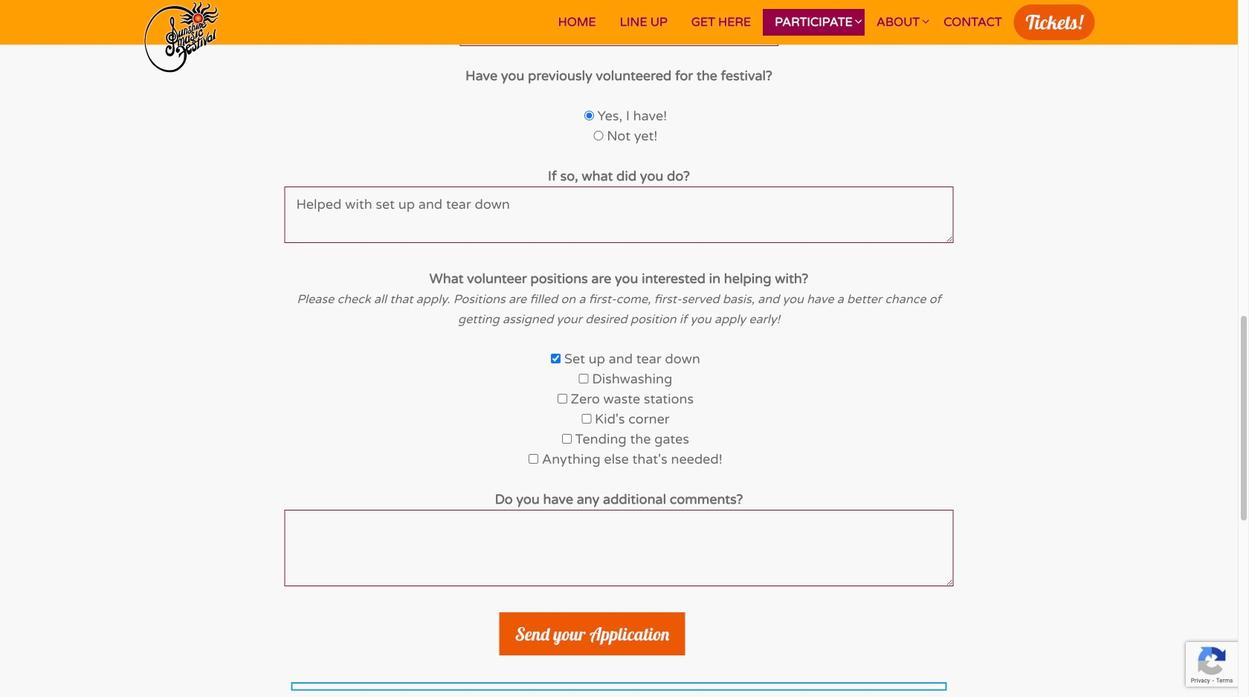 Task type: locate. For each thing, give the bounding box(es) containing it.
none checkbox inside contact form "element"
[[582, 414, 592, 424]]

none submit inside contact form "element"
[[500, 613, 685, 656]]

None submit
[[500, 613, 685, 656]]

None text field
[[284, 187, 954, 243]]

None radio
[[584, 111, 594, 121], [594, 131, 604, 141], [584, 111, 594, 121], [594, 131, 604, 141]]

sunshine music festival image
[[143, 0, 220, 74]]

None checkbox
[[551, 354, 561, 364], [579, 374, 589, 384], [558, 394, 567, 404], [562, 435, 572, 444], [529, 455, 539, 464], [551, 354, 561, 364], [579, 374, 589, 384], [558, 394, 567, 404], [562, 435, 572, 444], [529, 455, 539, 464]]

None email field
[[460, 10, 778, 46]]

None text field
[[284, 510, 954, 587]]

None checkbox
[[582, 414, 592, 424]]



Task type: describe. For each thing, give the bounding box(es) containing it.
none email field inside contact form "element"
[[460, 10, 778, 46]]

contact form element
[[284, 0, 954, 691]]



Task type: vqa. For each thing, say whether or not it's contained in the screenshot.
"submit"
yes



